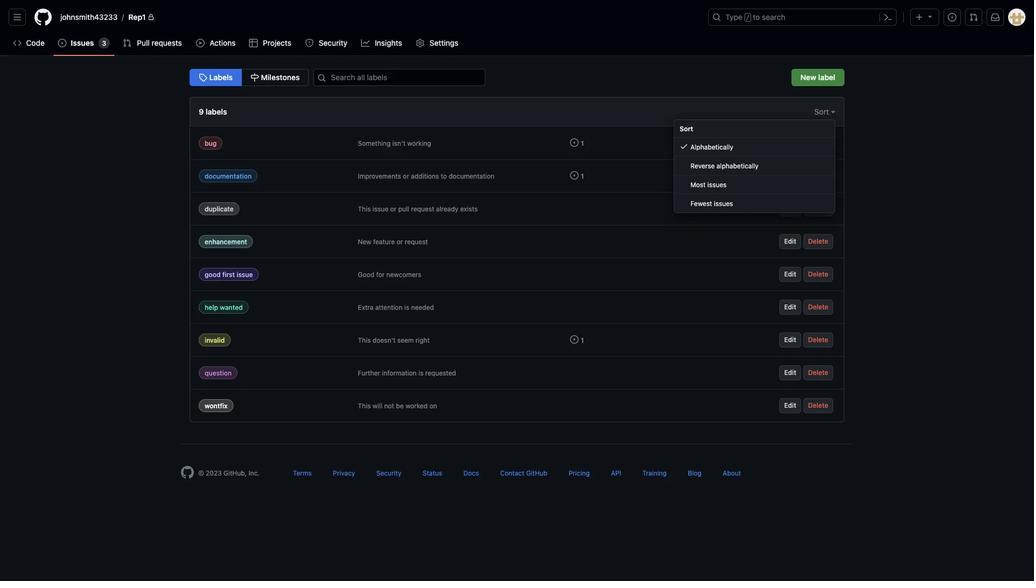 Task type: locate. For each thing, give the bounding box(es) containing it.
projects
[[263, 39, 291, 47]]

extra attention is needed
[[358, 304, 434, 311]]

this up new
[[358, 205, 371, 213]]

documentation
[[205, 172, 252, 180], [449, 172, 495, 180]]

issues
[[708, 181, 727, 189], [714, 200, 733, 207]]

bug
[[205, 140, 217, 147]]

0 vertical spatial this
[[358, 205, 371, 213]]

is left requested
[[419, 370, 424, 377]]

1 vertical spatial is
[[419, 370, 424, 377]]

5 edit button from the top
[[780, 267, 801, 282]]

to left search
[[753, 13, 760, 22]]

1 for improvements or additions to documentation
[[581, 172, 584, 180]]

2 documentation from the left
[[449, 172, 495, 180]]

most issues
[[691, 181, 727, 189]]

0 vertical spatial issue opened image
[[948, 13, 957, 22]]

milestone image
[[251, 73, 259, 82]]

0 horizontal spatial homepage image
[[34, 9, 52, 26]]

0 horizontal spatial sort
[[680, 125, 693, 133]]

2 edit from the top
[[784, 172, 797, 180]]

sort inside menu
[[680, 125, 693, 133]]

/ right the type
[[746, 14, 750, 22]]

homepage image left ©
[[181, 467, 194, 480]]

Labels search field
[[313, 69, 486, 86]]

1 horizontal spatial security
[[376, 470, 402, 477]]

edit for good for newcomers
[[784, 271, 797, 278]]

duplicate
[[205, 205, 234, 213]]

6 delete button from the top
[[804, 300, 834, 315]]

alphabetically
[[717, 162, 759, 170]]

2 vertical spatial issue opened image
[[570, 138, 579, 147]]

3 delete from the top
[[808, 205, 829, 213]]

documentation up exists
[[449, 172, 495, 180]]

4 edit button from the top
[[780, 234, 801, 249]]

9 delete button from the top
[[804, 399, 834, 414]]

to right additions
[[441, 172, 447, 180]]

2 1 from the top
[[581, 172, 584, 180]]

most
[[691, 181, 706, 189]]

0 vertical spatial issue opened image
[[570, 171, 579, 180]]

1 link for improvements or additions to documentation
[[570, 171, 584, 180]]

fewest issues link
[[675, 195, 835, 213]]

notifications image
[[991, 13, 1000, 22]]

9
[[199, 107, 204, 116]]

0 vertical spatial sort
[[815, 107, 831, 116]]

1 1 link from the top
[[570, 138, 584, 147]]

0 horizontal spatial /
[[122, 13, 124, 22]]

pull requests
[[137, 39, 182, 47]]

1 vertical spatial sort
[[680, 125, 693, 133]]

8 delete from the top
[[808, 369, 829, 377]]

security left the status link
[[376, 470, 402, 477]]

further
[[358, 370, 380, 377]]

new feature or request
[[358, 238, 428, 246]]

0 horizontal spatial documentation
[[205, 172, 252, 180]]

tag image
[[199, 73, 207, 82]]

git pull request image left notifications 'icon'
[[970, 13, 978, 22]]

git pull request image left pull
[[123, 39, 132, 47]]

1 vertical spatial 1 link
[[570, 171, 584, 180]]

attention
[[375, 304, 403, 311]]

1 vertical spatial issues
[[714, 200, 733, 207]]

issue opened image
[[948, 13, 957, 22], [58, 39, 66, 47], [570, 138, 579, 147]]

issues for fewest issues
[[714, 200, 733, 207]]

3
[[102, 39, 106, 47]]

2 vertical spatial or
[[397, 238, 403, 246]]

is left needed
[[405, 304, 409, 311]]

/ left "rep1"
[[122, 13, 124, 22]]

security link left the status link
[[376, 470, 402, 477]]

7 edit button from the top
[[780, 333, 801, 348]]

0 vertical spatial homepage image
[[34, 9, 52, 26]]

rep1
[[128, 13, 146, 22]]

0 vertical spatial issue
[[373, 205, 388, 213]]

issue right first
[[237, 271, 253, 279]]

3 delete button from the top
[[804, 202, 834, 217]]

5 edit from the top
[[784, 271, 797, 278]]

security link
[[301, 35, 353, 51], [376, 470, 402, 477]]

delete button for this will not be worked on
[[804, 399, 834, 414]]

0 vertical spatial 1
[[581, 140, 584, 147]]

1 vertical spatial this
[[358, 337, 371, 344]]

issues right most
[[708, 181, 727, 189]]

1 vertical spatial 1
[[581, 172, 584, 180]]

1 horizontal spatial git pull request image
[[970, 13, 978, 22]]

git pull request image
[[970, 13, 978, 22], [123, 39, 132, 47]]

1 1 from the top
[[581, 140, 584, 147]]

1 vertical spatial to
[[441, 172, 447, 180]]

0 horizontal spatial issue
[[237, 271, 253, 279]]

1 horizontal spatial sort
[[815, 107, 831, 116]]

1 vertical spatial issue
[[237, 271, 253, 279]]

pricing link
[[569, 470, 590, 477]]

5 delete from the top
[[808, 271, 829, 278]]

5 delete button from the top
[[804, 267, 834, 282]]

1 edit from the top
[[784, 139, 797, 147]]

reverse alphabetically
[[691, 162, 759, 170]]

not
[[384, 402, 394, 410]]

requests
[[152, 39, 182, 47]]

this doesn't seem right
[[358, 337, 430, 344]]

milestones link
[[241, 69, 309, 86]]

edit for new feature or request
[[784, 238, 797, 245]]

api
[[611, 470, 621, 477]]

edit button for new feature or request
[[780, 234, 801, 249]]

0 horizontal spatial security link
[[301, 35, 353, 51]]

pull requests link
[[119, 35, 187, 51]]

already
[[436, 205, 459, 213]]

this left doesn't
[[358, 337, 371, 344]]

1 horizontal spatial issue
[[373, 205, 388, 213]]

3 edit from the top
[[784, 205, 797, 213]]

4 edit from the top
[[784, 238, 797, 245]]

alphabetically
[[691, 143, 734, 151]]

/ inside johnsmith43233 /
[[122, 13, 124, 22]]

good first issue link
[[199, 268, 259, 281]]

most issues link
[[675, 176, 835, 195]]

security right shield icon
[[319, 39, 348, 47]]

status
[[423, 470, 442, 477]]

docs link
[[464, 470, 479, 477]]

7 edit from the top
[[784, 336, 797, 344]]

menu
[[674, 120, 836, 213]]

0 vertical spatial to
[[753, 13, 760, 22]]

this for this will not be worked on
[[358, 402, 371, 410]]

homepage image
[[34, 9, 52, 26], [181, 467, 194, 480]]

0 vertical spatial issues
[[708, 181, 727, 189]]

security link up search image
[[301, 35, 353, 51]]

or left pull
[[390, 205, 397, 213]]

1 documentation from the left
[[205, 172, 252, 180]]

invalid
[[205, 337, 225, 344]]

sort
[[815, 107, 831, 116], [680, 125, 693, 133]]

delete button
[[804, 136, 834, 151], [804, 169, 834, 184], [804, 202, 834, 217], [804, 234, 834, 249], [804, 267, 834, 282], [804, 300, 834, 315], [804, 333, 834, 348], [804, 366, 834, 381], [804, 399, 834, 414]]

or left additions
[[403, 172, 409, 180]]

1 vertical spatial or
[[390, 205, 397, 213]]

or
[[403, 172, 409, 180], [390, 205, 397, 213], [397, 238, 403, 246]]

privacy
[[333, 470, 355, 477]]

7 delete from the top
[[808, 336, 829, 344]]

api link
[[611, 470, 621, 477]]

security
[[319, 39, 348, 47], [376, 470, 402, 477]]

type
[[726, 13, 743, 22]]

1 vertical spatial security
[[376, 470, 402, 477]]

1 vertical spatial homepage image
[[181, 467, 194, 480]]

about link
[[723, 470, 741, 477]]

8 edit from the top
[[784, 369, 797, 377]]

homepage image up code
[[34, 9, 52, 26]]

pull
[[137, 39, 150, 47]]

1 vertical spatial git pull request image
[[123, 39, 132, 47]]

0 horizontal spatial issue opened image
[[58, 39, 66, 47]]

edit button for further information is requested
[[780, 366, 801, 381]]

git pull request image inside pull requests link
[[123, 39, 132, 47]]

0 horizontal spatial is
[[405, 304, 409, 311]]

1 horizontal spatial documentation
[[449, 172, 495, 180]]

2 issue opened image from the top
[[570, 336, 579, 344]]

4 delete from the top
[[808, 238, 829, 245]]

0 vertical spatial is
[[405, 304, 409, 311]]

9 edit button from the top
[[780, 399, 801, 414]]

1 issue opened image from the top
[[570, 171, 579, 180]]

2 horizontal spatial issue opened image
[[948, 13, 957, 22]]

2 this from the top
[[358, 337, 371, 344]]

2 vertical spatial 1
[[581, 337, 584, 344]]

issues right fewest
[[714, 200, 733, 207]]

code image
[[13, 39, 22, 47]]

will
[[373, 402, 383, 410]]

contact
[[500, 470, 525, 477]]

© 2023 github, inc.
[[198, 470, 260, 477]]

0 vertical spatial security link
[[301, 35, 353, 51]]

list
[[56, 9, 702, 26]]

or right feature
[[397, 238, 403, 246]]

list containing johnsmith43233 /
[[56, 9, 702, 26]]

6 delete from the top
[[808, 304, 829, 311]]

further information is requested
[[358, 370, 456, 377]]

working
[[407, 140, 431, 147]]

1 horizontal spatial is
[[419, 370, 424, 377]]

1 vertical spatial issue opened image
[[570, 336, 579, 344]]

issue left pull
[[373, 205, 388, 213]]

menu containing sort
[[674, 120, 836, 213]]

3 1 link from the top
[[570, 336, 584, 344]]

edit
[[784, 139, 797, 147], [784, 172, 797, 180], [784, 205, 797, 213], [784, 238, 797, 245], [784, 271, 797, 278], [784, 304, 797, 311], [784, 336, 797, 344], [784, 369, 797, 377], [784, 402, 797, 410]]

0 horizontal spatial to
[[441, 172, 447, 180]]

6 edit from the top
[[784, 304, 797, 311]]

alphabetically link
[[675, 138, 835, 157]]

8 edit button from the top
[[780, 366, 801, 381]]

is for needed
[[405, 304, 409, 311]]

1 vertical spatial issue opened image
[[58, 39, 66, 47]]

improvements or additions to documentation
[[358, 172, 495, 180]]

edit button for good for newcomers
[[780, 267, 801, 282]]

rep1 link
[[124, 9, 159, 26]]

delete
[[808, 139, 829, 147], [808, 172, 829, 180], [808, 205, 829, 213], [808, 238, 829, 245], [808, 271, 829, 278], [808, 304, 829, 311], [808, 336, 829, 344], [808, 369, 829, 377], [808, 402, 829, 410]]

9 delete from the top
[[808, 402, 829, 410]]

issue opened image
[[570, 171, 579, 180], [570, 336, 579, 344]]

actions
[[210, 39, 236, 47]]

/ inside type / to search
[[746, 14, 750, 22]]

extra
[[358, 304, 374, 311]]

0 horizontal spatial git pull request image
[[123, 39, 132, 47]]

enhancement link
[[199, 235, 253, 248]]

fewest
[[691, 200, 712, 207]]

1 link for this doesn't seem right
[[570, 336, 584, 344]]

isn't
[[393, 140, 406, 147]]

4 delete button from the top
[[804, 234, 834, 249]]

request right feature
[[405, 238, 428, 246]]

/
[[122, 13, 124, 22], [746, 14, 750, 22]]

this for this doesn't seem right
[[358, 337, 371, 344]]

this left will on the bottom
[[358, 402, 371, 410]]

delete button for further information is requested
[[804, 366, 834, 381]]

1
[[581, 140, 584, 147], [581, 172, 584, 180], [581, 337, 584, 344]]

3 this from the top
[[358, 402, 371, 410]]

documentation up 'duplicate'
[[205, 172, 252, 180]]

is
[[405, 304, 409, 311], [419, 370, 424, 377]]

issue opened image for this doesn't seem right
[[570, 336, 579, 344]]

None search field
[[309, 69, 499, 86]]

0 horizontal spatial security
[[319, 39, 348, 47]]

request right pull
[[411, 205, 434, 213]]

7 delete button from the top
[[804, 333, 834, 348]]

2 vertical spatial this
[[358, 402, 371, 410]]

8 delete button from the top
[[804, 366, 834, 381]]

issue opened image for git pull request icon in pull requests link
[[58, 39, 66, 47]]

1 vertical spatial security link
[[376, 470, 402, 477]]

6 edit button from the top
[[780, 300, 801, 315]]

code link
[[9, 35, 49, 51]]

0 vertical spatial 1 link
[[570, 138, 584, 147]]

request
[[411, 205, 434, 213], [405, 238, 428, 246]]

help
[[205, 304, 218, 311]]

3 edit button from the top
[[780, 202, 801, 217]]

1 this from the top
[[358, 205, 371, 213]]

3 1 from the top
[[581, 337, 584, 344]]

9 edit from the top
[[784, 402, 797, 410]]

for
[[376, 271, 385, 279]]

or for pull
[[390, 205, 397, 213]]

to
[[753, 13, 760, 22], [441, 172, 447, 180]]

2 1 link from the top
[[570, 171, 584, 180]]

0 vertical spatial security
[[319, 39, 348, 47]]

1 delete from the top
[[808, 139, 829, 147]]

contact github link
[[500, 470, 548, 477]]

1 horizontal spatial /
[[746, 14, 750, 22]]

2 vertical spatial 1 link
[[570, 336, 584, 344]]



Task type: describe. For each thing, give the bounding box(es) containing it.
information
[[382, 370, 417, 377]]

documentation link
[[199, 170, 258, 183]]

bug link
[[199, 137, 223, 150]]

github,
[[224, 470, 247, 477]]

training link
[[643, 470, 667, 477]]

reverse alphabetically link
[[675, 157, 835, 176]]

1 horizontal spatial security link
[[376, 470, 402, 477]]

wanted
[[220, 304, 243, 311]]

insights
[[375, 39, 402, 47]]

shield image
[[305, 39, 314, 47]]

2 edit button from the top
[[780, 169, 801, 184]]

delete button for good for newcomers
[[804, 267, 834, 282]]

blog link
[[688, 470, 702, 477]]

delete button for this issue or pull request already exists
[[804, 202, 834, 217]]

be
[[396, 402, 404, 410]]

reverse
[[691, 162, 715, 170]]

projects link
[[245, 35, 297, 51]]

question link
[[199, 367, 238, 380]]

good
[[205, 271, 221, 279]]

settings
[[430, 39, 459, 47]]

delete button for new feature or request
[[804, 234, 834, 249]]

something isn't working
[[358, 140, 431, 147]]

issues
[[71, 39, 94, 47]]

delete button for extra attention is needed
[[804, 300, 834, 315]]

sort inside sort 'popup button'
[[815, 107, 831, 116]]

search image
[[318, 74, 326, 82]]

0 vertical spatial request
[[411, 205, 434, 213]]

github
[[526, 470, 548, 477]]

Search all labels text field
[[313, 69, 486, 86]]

exists
[[460, 205, 478, 213]]

delete for this issue or pull request already exists
[[808, 205, 829, 213]]

edit for further information is requested
[[784, 369, 797, 377]]

improvements
[[358, 172, 401, 180]]

needed
[[411, 304, 434, 311]]

1 horizontal spatial to
[[753, 13, 760, 22]]

issue opened image for the top git pull request icon
[[948, 13, 957, 22]]

issue opened image for improvements or additions to documentation
[[570, 171, 579, 180]]

1 vertical spatial request
[[405, 238, 428, 246]]

pricing
[[569, 470, 590, 477]]

delete for good for newcomers
[[808, 271, 829, 278]]

edit button for extra attention is needed
[[780, 300, 801, 315]]

good for newcomers
[[358, 271, 421, 279]]

1 link for something isn't working
[[570, 138, 584, 147]]

first
[[222, 271, 235, 279]]

additions
[[411, 172, 439, 180]]

status link
[[423, 470, 442, 477]]

requested
[[425, 370, 456, 377]]

help wanted
[[205, 304, 243, 311]]

right
[[416, 337, 430, 344]]

1 horizontal spatial homepage image
[[181, 467, 194, 480]]

/ for johnsmith43233
[[122, 13, 124, 22]]

seem
[[397, 337, 414, 344]]

blog
[[688, 470, 702, 477]]

terms
[[293, 470, 312, 477]]

settings link
[[412, 35, 464, 51]]

triangle down image
[[926, 12, 935, 21]]

issue element
[[190, 69, 309, 86]]

1 edit button from the top
[[780, 136, 801, 151]]

delete for this will not be worked on
[[808, 402, 829, 410]]

good
[[358, 271, 374, 279]]

0 vertical spatial git pull request image
[[970, 13, 978, 22]]

1 horizontal spatial issue opened image
[[570, 138, 579, 147]]

code
[[26, 39, 45, 47]]

delete for extra attention is needed
[[808, 304, 829, 311]]

pull
[[398, 205, 409, 213]]

duplicate link
[[199, 203, 240, 216]]

terms link
[[293, 470, 312, 477]]

edit button for this issue or pull request already exists
[[780, 202, 801, 217]]

good first issue
[[205, 271, 253, 279]]

delete for further information is requested
[[808, 369, 829, 377]]

2 delete button from the top
[[804, 169, 834, 184]]

graph image
[[361, 39, 370, 47]]

plus image
[[915, 13, 924, 22]]

1 for something isn't working
[[581, 140, 584, 147]]

worked
[[406, 402, 428, 410]]

johnsmith43233 /
[[60, 13, 124, 22]]

type / to search
[[726, 13, 786, 22]]

9 labels
[[199, 107, 227, 116]]

fewest issues
[[691, 200, 733, 207]]

2 delete from the top
[[808, 172, 829, 180]]

edit for extra attention is needed
[[784, 304, 797, 311]]

privacy link
[[333, 470, 355, 477]]

play image
[[196, 39, 205, 47]]

command palette image
[[884, 13, 893, 22]]

this issue or pull request already exists
[[358, 205, 478, 213]]

help wanted link
[[199, 301, 249, 314]]

wontfix link
[[199, 400, 234, 413]]

1 delete button from the top
[[804, 136, 834, 151]]

table image
[[249, 39, 258, 47]]

is for requested
[[419, 370, 424, 377]]

edit for this will not be worked on
[[784, 402, 797, 410]]

something
[[358, 140, 391, 147]]

/ for type
[[746, 14, 750, 22]]

labels
[[206, 107, 227, 116]]

contact github
[[500, 470, 548, 477]]

this for this issue or pull request already exists
[[358, 205, 371, 213]]

edit button for this will not be worked on
[[780, 399, 801, 414]]

question
[[205, 370, 232, 377]]

check image
[[680, 142, 689, 151]]

gear image
[[416, 39, 425, 47]]

docs
[[464, 470, 479, 477]]

milestones
[[259, 73, 300, 82]]

edit for this issue or pull request already exists
[[784, 205, 797, 213]]

1 for this doesn't seem right
[[581, 337, 584, 344]]

0 vertical spatial or
[[403, 172, 409, 180]]

issues for most issues
[[708, 181, 727, 189]]

delete for new feature or request
[[808, 238, 829, 245]]

this will not be worked on
[[358, 402, 437, 410]]

inc.
[[249, 470, 260, 477]]

or for request
[[397, 238, 403, 246]]

search
[[762, 13, 786, 22]]

new
[[358, 238, 372, 246]]

johnsmith43233
[[60, 13, 118, 22]]

doesn't
[[373, 337, 396, 344]]

insights link
[[357, 35, 407, 51]]

training
[[643, 470, 667, 477]]

enhancement
[[205, 238, 247, 246]]

newcomers
[[387, 271, 421, 279]]

sort button
[[815, 106, 836, 117]]

wontfix
[[205, 402, 228, 410]]

2023
[[206, 470, 222, 477]]

lock image
[[148, 14, 154, 20]]



Task type: vqa. For each thing, say whether or not it's contained in the screenshot.


